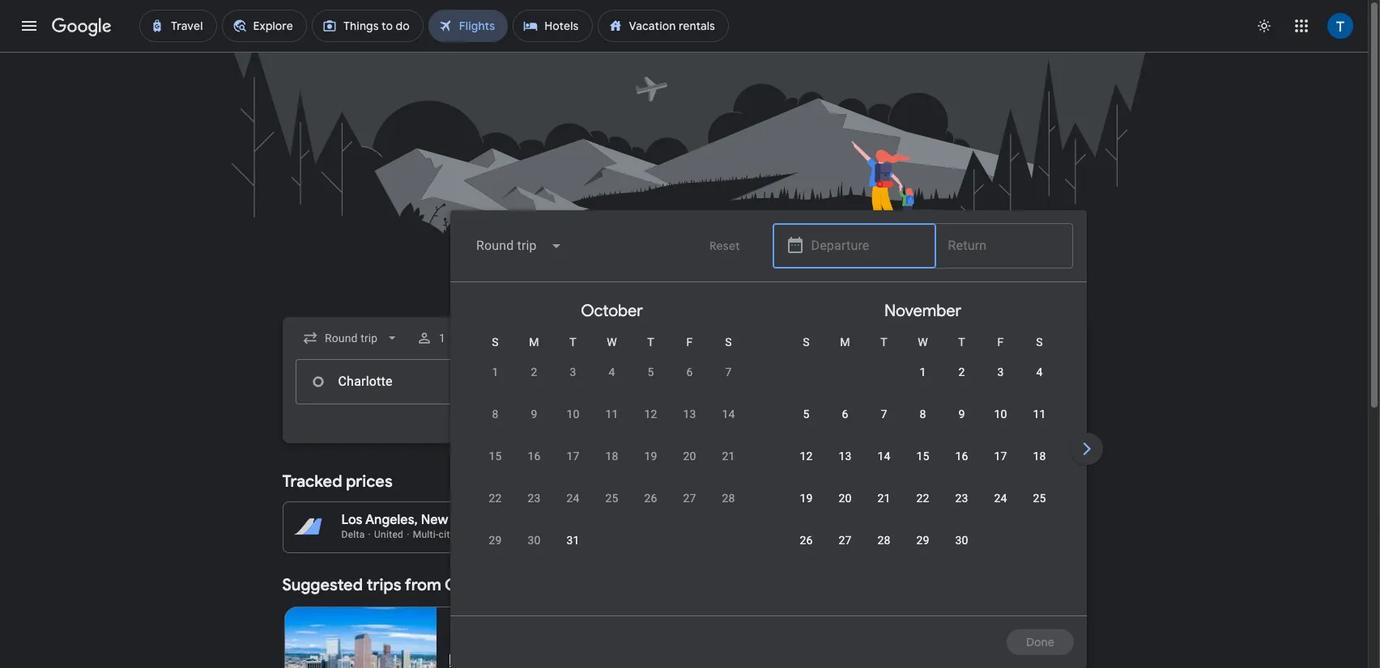 Task type: vqa. For each thing, say whether or not it's contained in the screenshot.


Task type: describe. For each thing, give the bounding box(es) containing it.
mon, nov 27 element
[[839, 533, 852, 549]]

prices
[[346, 472, 393, 492]]

13 for 'fri, oct 13' element
[[683, 408, 696, 421]]

united
[[374, 530, 404, 541]]

9 for the thu, nov 9 "element"
[[959, 408, 965, 421]]

1 for october
[[492, 366, 499, 379]]

2 30 button from the left
[[942, 533, 981, 572]]

2 – 9
[[473, 639, 498, 652]]

row containing 22
[[476, 484, 748, 530]]

1 horizontal spatial 27 button
[[826, 533, 865, 572]]

row containing 19
[[787, 484, 1059, 530]]

los
[[341, 513, 362, 529]]

7 button inside row
[[865, 407, 903, 445]]

tue, oct 24 element
[[566, 491, 580, 507]]

7 for tue, nov 7 element
[[881, 408, 887, 421]]

8 for sun, oct 8 element
[[492, 408, 499, 421]]

1 22 button from the left
[[476, 491, 515, 530]]

los angeles, new york, newark & seattle
[[341, 513, 588, 529]]

november row group
[[767, 289, 1078, 610]]

1 18 button from the left
[[592, 449, 631, 488]]

from
[[405, 576, 441, 596]]

 image for american
[[928, 530, 931, 541]]

delta
[[341, 530, 365, 541]]

22 for sun, oct 22 element
[[489, 492, 502, 505]]

24 button inside october row group
[[554, 491, 592, 530]]

18 for "wed, oct 18" element
[[605, 450, 618, 463]]

2 22 button from the left
[[903, 491, 942, 530]]

21 for the tue, nov 21 element
[[878, 492, 891, 505]]

$174
[[776, 528, 802, 541]]

1 horizontal spatial 21 button
[[865, 491, 903, 530]]

row containing 26
[[787, 526, 981, 572]]

charlotte
[[445, 576, 515, 596]]

1 8 button from the left
[[476, 407, 515, 445]]

5 for thu, oct 5 element
[[648, 366, 654, 379]]

frontier image
[[450, 655, 463, 668]]

none text field inside flight search box
[[295, 360, 524, 405]]

1 vertical spatial departure text field
[[810, 360, 922, 404]]

24 button inside november row group
[[981, 491, 1020, 530]]

0 vertical spatial 6 button
[[670, 364, 709, 403]]

tracked prices region
[[282, 463, 1086, 554]]

15 for sun, oct 15 element
[[489, 450, 502, 463]]

23 for thu, nov 23 element
[[955, 492, 968, 505]]

2 23 button from the left
[[942, 491, 981, 530]]

2 10 button from the left
[[981, 407, 1020, 445]]

2 18 button from the left
[[1020, 449, 1059, 488]]

mon, oct 9 element
[[531, 407, 537, 423]]

0 vertical spatial 13 button
[[670, 407, 709, 445]]

6 for 'fri, oct 6' element
[[686, 366, 693, 379]]

0 horizontal spatial 26 button
[[631, 491, 670, 530]]

fri, nov 3 element
[[997, 364, 1004, 381]]

3 button for october
[[554, 364, 592, 403]]

tue, oct 17 element
[[566, 449, 580, 465]]

14 button inside november row group
[[865, 449, 903, 488]]

27 for fri, oct 27 element
[[683, 492, 696, 505]]

2 9 button from the left
[[942, 407, 981, 445]]

14 for the sat, oct 14 element
[[722, 408, 735, 421]]

sun, oct 8 element
[[492, 407, 499, 423]]

denver
[[450, 621, 494, 637]]

3 for october
[[570, 366, 576, 379]]

row group inside flight search box
[[1078, 289, 1380, 610]]

mon, oct 23 element
[[528, 491, 541, 507]]

24 for fri, nov 24 'element'
[[994, 492, 1007, 505]]

17 for the 'fri, nov 17' element
[[994, 450, 1007, 463]]

4 button for november
[[1020, 364, 1059, 403]]

20 for fri, oct 20 element
[[683, 450, 696, 463]]

wed, nov 8 element
[[920, 407, 926, 423]]

1 horizontal spatial 26 button
[[787, 533, 826, 572]]

1 23 button from the left
[[515, 491, 554, 530]]

flights
[[618, 230, 750, 288]]

tue, nov 21 element
[[878, 491, 891, 507]]

28 for the sat, oct 28 element
[[722, 492, 735, 505]]

7 button inside october row group
[[709, 364, 748, 403]]

sun, nov 12 element
[[800, 449, 813, 465]]

thu, nov 9 element
[[959, 407, 965, 423]]

4 for november
[[1036, 366, 1043, 379]]

2 s from the left
[[725, 336, 732, 349]]

1 button
[[410, 319, 475, 358]]

3 t from the left
[[881, 336, 888, 349]]

wed, nov 15 element
[[916, 449, 929, 465]]

sat, oct 7 element
[[725, 364, 732, 381]]

sun, nov 5 element
[[803, 407, 810, 423]]

tue, oct 3 element
[[570, 364, 576, 381]]

m for november
[[840, 336, 850, 349]]

2 11 button from the left
[[1020, 407, 1059, 445]]

sat, oct 21 element
[[722, 449, 735, 465]]

30 for the thu, nov 30 element
[[955, 535, 968, 548]]

sat, nov 18 element
[[1033, 449, 1046, 465]]

5 for sun, nov 5 element
[[803, 408, 810, 421]]

w for november
[[918, 336, 928, 349]]

mon, nov 13 element
[[839, 449, 852, 465]]

2 25 button from the left
[[1020, 491, 1059, 530]]

20 button inside november row group
[[826, 491, 865, 530]]

0 vertical spatial 19 button
[[631, 449, 670, 488]]

0 vertical spatial departure text field
[[811, 224, 923, 268]]

dec
[[450, 639, 470, 652]]

1 9 button from the left
[[515, 407, 554, 445]]

1 horizontal spatial 28 button
[[865, 533, 903, 572]]

wed, oct 18 element
[[605, 449, 618, 465]]

wed, nov 1 element
[[920, 364, 926, 381]]

20 button inside october row group
[[670, 449, 709, 488]]

1 16 button from the left
[[515, 449, 554, 488]]

$174 button
[[552, 502, 816, 554]]

2 17 button from the left
[[981, 449, 1020, 488]]

one way
[[934, 530, 972, 541]]

12 for sun, nov 12 element
[[800, 450, 813, 463]]

tue, nov 28 element
[[878, 533, 891, 549]]

mon, oct 16 element
[[528, 449, 541, 465]]

6 for the mon, nov 6 element
[[842, 408, 848, 421]]

14 for tue, nov 14 element at bottom
[[878, 450, 891, 463]]

thu, nov 2 element
[[959, 364, 965, 381]]

october row group
[[456, 289, 767, 610]]

wed, nov 29 element
[[916, 533, 929, 549]]

mon, oct 2 element
[[531, 364, 537, 381]]

29 for sun, oct 29 element
[[489, 535, 502, 548]]

1 for november
[[920, 366, 926, 379]]

16 for mon, oct 16 'element'
[[528, 450, 541, 463]]

suggested trips from charlotte
[[282, 576, 515, 596]]

0 horizontal spatial 28 button
[[709, 491, 748, 530]]

york,
[[451, 513, 481, 529]]

11 for sat, nov 11 element
[[1033, 408, 1046, 421]]

seattle
[[545, 513, 588, 529]]

suggested trips from charlotte region
[[282, 567, 1086, 669]]

sun, oct 29 element
[[489, 533, 502, 549]]

19 for sun, nov 19 element at the bottom of the page
[[800, 492, 813, 505]]

tue, nov 7 element
[[881, 407, 887, 423]]

thu, oct 5 element
[[648, 364, 654, 381]]

 image for delta
[[368, 530, 371, 541]]

2 29 button from the left
[[903, 533, 942, 572]]

sat, oct 28 element
[[722, 491, 735, 507]]

0 horizontal spatial 21 button
[[709, 449, 748, 488]]

thu, oct 26 element
[[644, 491, 657, 507]]

one
[[934, 530, 952, 541]]

sat, oct 14 element
[[722, 407, 735, 423]]

8 for wed, nov 8 element
[[920, 408, 926, 421]]

tue, oct 10 element
[[566, 407, 580, 423]]

29 for wed, nov 29 element
[[916, 535, 929, 548]]

wed, oct 11 element
[[605, 407, 618, 423]]

27 for mon, nov 27 element on the bottom of page
[[839, 535, 852, 548]]

1 s from the left
[[492, 336, 499, 349]]

fri, nov 10 element
[[994, 407, 1007, 423]]



Task type: locate. For each thing, give the bounding box(es) containing it.
18 inside november row group
[[1033, 450, 1046, 463]]

9 inside november row group
[[959, 408, 965, 421]]

1 17 from the left
[[566, 450, 580, 463]]

22 inside november row group
[[916, 492, 929, 505]]

1 horizontal spatial 19 button
[[787, 491, 826, 530]]

22 button
[[476, 491, 515, 530], [903, 491, 942, 530]]

3
[[570, 366, 576, 379], [997, 366, 1004, 379]]

2 f from the left
[[997, 336, 1004, 349]]

21 button up the 'tue, nov 28' element
[[865, 491, 903, 530]]

24 inside october row group
[[566, 492, 580, 505]]

fri, oct 6 element
[[686, 364, 693, 381]]

0 vertical spatial 27 button
[[670, 491, 709, 530]]

23 for mon, oct 23 element
[[528, 492, 541, 505]]

2  image from the left
[[928, 530, 931, 541]]

10 button
[[554, 407, 592, 445], [981, 407, 1020, 445]]

1 29 from the left
[[489, 535, 502, 548]]

4 right "fri, nov 3" element
[[1036, 366, 1043, 379]]

12 button
[[631, 407, 670, 445], [787, 449, 826, 488]]

1 button for october
[[476, 364, 515, 403]]

m
[[529, 336, 539, 349], [840, 336, 850, 349]]

0 vertical spatial 13
[[683, 408, 696, 421]]

14 inside october row group
[[722, 408, 735, 421]]

1 vertical spatial 13
[[839, 450, 852, 463]]

27 button
[[670, 491, 709, 530], [826, 533, 865, 572]]

12 inside november row group
[[800, 450, 813, 463]]

2 4 from the left
[[1036, 366, 1043, 379]]

1 vertical spatial 7
[[881, 408, 887, 421]]

23
[[528, 492, 541, 505], [955, 492, 968, 505]]

1 horizontal spatial 27
[[839, 535, 852, 548]]

6 inside november row group
[[842, 408, 848, 421]]

1 horizontal spatial 25
[[1033, 492, 1046, 505]]

2 9 from the left
[[959, 408, 965, 421]]

1 2 button from the left
[[515, 364, 554, 403]]

1 11 button from the left
[[592, 407, 631, 445]]

0 horizontal spatial 18 button
[[592, 449, 631, 488]]

trips
[[367, 576, 401, 596]]

14 button
[[709, 407, 748, 445], [865, 449, 903, 488]]

2 for october
[[531, 366, 537, 379]]

mon, nov 20 element
[[839, 491, 852, 507]]

w up wed, oct 4 element
[[607, 336, 617, 349]]

22 for wed, nov 22 element
[[916, 492, 929, 505]]

1
[[439, 332, 445, 345], [492, 366, 499, 379], [920, 366, 926, 379]]

6 button up mon, nov 13 element
[[826, 407, 865, 445]]

1 22 from the left
[[489, 492, 502, 505]]

1 horizontal spatial 17
[[994, 450, 1007, 463]]

3 inside november row group
[[997, 366, 1004, 379]]

11 inside october row group
[[605, 408, 618, 421]]

28 button
[[709, 491, 748, 530], [865, 533, 903, 572]]

1 10 from the left
[[566, 408, 580, 421]]

2 15 button from the left
[[903, 449, 942, 488]]

0 horizontal spatial 20
[[683, 450, 696, 463]]

1 horizontal spatial 1 button
[[903, 364, 942, 403]]

15 for wed, nov 15 element
[[916, 450, 929, 463]]

1 horizontal spatial 17 button
[[981, 449, 1020, 488]]

s up sun, oct 1 element
[[492, 336, 499, 349]]

multi-
[[413, 530, 439, 541]]

4 inside november row group
[[1036, 366, 1043, 379]]

1 vertical spatial 27 button
[[826, 533, 865, 572]]

14 button inside october row group
[[709, 407, 748, 445]]

Return text field
[[947, 360, 1059, 404]]

26 inside october row group
[[644, 492, 657, 505]]

0 vertical spatial 28 button
[[709, 491, 748, 530]]

2 16 button from the left
[[942, 449, 981, 488]]

1 10 button from the left
[[554, 407, 592, 445]]

1 horizontal spatial 23
[[955, 492, 968, 505]]

2 button up mon, oct 9 element
[[515, 364, 554, 403]]

30 inside november row group
[[955, 535, 968, 548]]

26 inside november row group
[[800, 535, 813, 548]]

f
[[686, 336, 693, 349], [997, 336, 1004, 349]]

1 horizontal spatial  image
[[928, 530, 931, 541]]

27 inside november row group
[[839, 535, 852, 548]]

1 horizontal spatial 21
[[878, 492, 891, 505]]

0 horizontal spatial 12 button
[[631, 407, 670, 445]]

14 button up the tue, nov 21 element
[[865, 449, 903, 488]]

1 24 button from the left
[[554, 491, 592, 530]]

1 vertical spatial 12 button
[[787, 449, 826, 488]]

&
[[534, 513, 542, 529]]

3 left 'sat, nov 4' element
[[997, 366, 1004, 379]]

30 right one
[[955, 535, 968, 548]]

28 button left wed, nov 29 element
[[865, 533, 903, 572]]

0 horizontal spatial f
[[686, 336, 693, 349]]

31 button
[[554, 533, 592, 572]]

19 inside october row group
[[644, 450, 657, 463]]

30 for mon, oct 30 element
[[528, 535, 541, 548]]

1 25 button from the left
[[592, 491, 631, 530]]

756 US dollars text field
[[506, 528, 532, 541]]

1 24 from the left
[[566, 492, 580, 505]]

t up thu, nov 2 element
[[958, 336, 965, 349]]

7 button
[[709, 364, 748, 403], [865, 407, 903, 445]]

9 left tue, oct 10 element
[[531, 408, 537, 421]]

13 inside november row group
[[839, 450, 852, 463]]

20 inside november row group
[[839, 492, 852, 505]]

29 down the newark
[[489, 535, 502, 548]]

11 button up sat, nov 18 'element'
[[1020, 407, 1059, 445]]

4 s from the left
[[1036, 336, 1043, 349]]

 image right delta
[[368, 530, 371, 541]]

17 for tue, oct 17 'element'
[[566, 450, 580, 463]]

2 17 from the left
[[994, 450, 1007, 463]]

5 inside november row group
[[803, 408, 810, 421]]

2 left 'tue, oct 3' element
[[531, 366, 537, 379]]

1 horizontal spatial 8 button
[[903, 407, 942, 445]]

3 button
[[554, 364, 592, 403], [981, 364, 1020, 403]]

28 inside october row group
[[722, 492, 735, 505]]

sat, nov 25 element
[[1033, 491, 1046, 507]]

row containing 8
[[476, 399, 748, 445]]

19 button up thu, oct 26 element
[[631, 449, 670, 488]]

tracked
[[282, 472, 342, 492]]

10 for fri, nov 10 element
[[994, 408, 1007, 421]]

2
[[531, 366, 537, 379], [959, 366, 965, 379]]

5 left the mon, nov 6 element
[[803, 408, 810, 421]]

1 horizontal spatial 16
[[955, 450, 968, 463]]

2 25 from the left
[[1033, 492, 1046, 505]]

4 button for october
[[592, 364, 631, 403]]

29 button down the newark
[[476, 533, 515, 572]]

10 button up the 'fri, nov 17' element
[[981, 407, 1020, 445]]

3 button up tue, oct 10 element
[[554, 364, 592, 403]]

1 horizontal spatial m
[[840, 336, 850, 349]]

26 for thu, oct 26 element
[[644, 492, 657, 505]]

10 left wed, oct 11 'element'
[[566, 408, 580, 421]]

Departure text field
[[811, 224, 923, 268], [810, 360, 922, 404]]

13 button up fri, oct 20 element
[[670, 407, 709, 445]]

7 right 'fri, oct 6' element
[[725, 366, 732, 379]]

20 down explore
[[683, 450, 696, 463]]

2 29 from the left
[[916, 535, 929, 548]]

0 horizontal spatial 11 button
[[592, 407, 631, 445]]

24
[[566, 492, 580, 505], [994, 492, 1007, 505]]

next image
[[1067, 430, 1106, 469]]

row containing 12
[[787, 441, 1059, 488]]

15 inside november row group
[[916, 450, 929, 463]]

12 left mon, nov 13 element
[[800, 450, 813, 463]]

s up sun, nov 5 element
[[803, 336, 810, 349]]

1 30 from the left
[[528, 535, 541, 548]]

fri, nov 17 element
[[994, 449, 1007, 465]]

1 16 from the left
[[528, 450, 541, 463]]

27
[[683, 492, 696, 505], [839, 535, 852, 548]]

4 for october
[[609, 366, 615, 379]]

sun, nov 26 element
[[800, 533, 813, 549]]

25 inside october row group
[[605, 492, 618, 505]]

american
[[881, 530, 925, 541]]

2 11 from the left
[[1033, 408, 1046, 421]]

1 25 from the left
[[605, 492, 618, 505]]

11 right fri, nov 10 element
[[1033, 408, 1046, 421]]

0 horizontal spatial 30
[[528, 535, 541, 548]]

1 button for november
[[903, 364, 942, 403]]

2 3 button from the left
[[981, 364, 1020, 403]]

way
[[954, 530, 972, 541]]

november
[[884, 301, 961, 322]]

23 up &
[[528, 492, 541, 505]]

0 horizontal spatial 24 button
[[554, 491, 592, 530]]

13 button
[[670, 407, 709, 445], [826, 449, 865, 488]]

2 15 from the left
[[916, 450, 929, 463]]

31
[[566, 535, 580, 548]]

1 horizontal spatial 13
[[839, 450, 852, 463]]

f inside october row group
[[686, 336, 693, 349]]

26 button left mon, nov 27 element on the bottom of page
[[787, 533, 826, 572]]

9 button up mon, oct 16 'element'
[[515, 407, 554, 445]]

wed, oct 4 element
[[609, 364, 615, 381]]

1 horizontal spatial 2
[[959, 366, 965, 379]]

3 for november
[[997, 366, 1004, 379]]

19 left fri, oct 20 element
[[644, 450, 657, 463]]

5 button up the thu, oct 12 "element"
[[631, 364, 670, 403]]

suggested
[[282, 576, 363, 596]]

16 inside october row group
[[528, 450, 541, 463]]

30
[[528, 535, 541, 548], [955, 535, 968, 548]]

1 11 from the left
[[605, 408, 618, 421]]

0 horizontal spatial 14 button
[[709, 407, 748, 445]]

 image left one
[[928, 530, 931, 541]]

2 right wed, nov 1 element
[[959, 366, 965, 379]]

8 inside october row group
[[492, 408, 499, 421]]

change appearance image
[[1245, 6, 1284, 45]]

8
[[492, 408, 499, 421], [920, 408, 926, 421]]

3 left wed, oct 4 element
[[570, 366, 576, 379]]

1 4 button from the left
[[592, 364, 631, 403]]

25 button right tue, oct 24 element
[[592, 491, 631, 530]]

1 vertical spatial 19
[[800, 492, 813, 505]]

12
[[644, 408, 657, 421], [800, 450, 813, 463]]

1 horizontal spatial w
[[918, 336, 928, 349]]

30 button
[[515, 533, 554, 572], [942, 533, 981, 572]]

3 button for november
[[981, 364, 1020, 403]]

12 left 'fri, oct 13' element
[[644, 408, 657, 421]]

thu, oct 12 element
[[644, 407, 657, 423]]

1 button
[[476, 364, 515, 403], [903, 364, 942, 403]]

1 horizontal spatial 11 button
[[1020, 407, 1059, 445]]

26 button
[[631, 491, 670, 530], [787, 533, 826, 572]]

12 for the thu, oct 12 "element"
[[644, 408, 657, 421]]

10 inside november row group
[[994, 408, 1007, 421]]

26 left fri, oct 27 element
[[644, 492, 657, 505]]

2 for november
[[959, 366, 965, 379]]

26 for sun, nov 26 element
[[800, 535, 813, 548]]

21
[[722, 450, 735, 463], [878, 492, 891, 505]]

thu, nov 16 element
[[955, 449, 968, 465]]

16 left tue, oct 17 'element'
[[528, 450, 541, 463]]

fri, oct 20 element
[[683, 449, 696, 465]]

1 vertical spatial 26 button
[[787, 533, 826, 572]]

19 button
[[631, 449, 670, 488], [787, 491, 826, 530]]

22 left thu, nov 23 element
[[916, 492, 929, 505]]

1 vertical spatial 28
[[878, 535, 891, 548]]

2 8 button from the left
[[903, 407, 942, 445]]

0 horizontal spatial 23 button
[[515, 491, 554, 530]]

w up wed, nov 1 element
[[918, 336, 928, 349]]

wed, oct 25 element
[[605, 491, 618, 507]]

17 button up fri, nov 24 'element'
[[981, 449, 1020, 488]]

0 vertical spatial 5
[[648, 366, 654, 379]]

13 inside october row group
[[683, 408, 696, 421]]

2 4 button from the left
[[1020, 364, 1059, 403]]

1 button up wed, nov 8 element
[[903, 364, 942, 403]]

None field
[[463, 227, 575, 266], [295, 324, 406, 353], [463, 227, 575, 266], [295, 324, 406, 353]]

sat, nov 4 element
[[1036, 364, 1043, 381]]

4 left thu, oct 5 element
[[609, 366, 615, 379]]

row containing 15
[[476, 441, 748, 488]]

2 button for october
[[515, 364, 554, 403]]

1 15 from the left
[[489, 450, 502, 463]]

18 button
[[592, 449, 631, 488], [1020, 449, 1059, 488]]

10
[[566, 408, 580, 421], [994, 408, 1007, 421]]

sun, nov 19 element
[[800, 491, 813, 507]]

16 button up mon, oct 23 element
[[515, 449, 554, 488]]

2 18 from the left
[[1033, 450, 1046, 463]]

24 left sat, nov 25 element
[[994, 492, 1007, 505]]

12 button up thu, oct 19 element
[[631, 407, 670, 445]]

7 inside october row group
[[725, 366, 732, 379]]

16 for the thu, nov 16 element
[[955, 450, 968, 463]]

0 vertical spatial 20 button
[[670, 449, 709, 488]]

14
[[722, 408, 735, 421], [878, 450, 891, 463]]

28 right fri, oct 27 element
[[722, 492, 735, 505]]

new
[[421, 513, 448, 529]]

1 18 from the left
[[605, 450, 618, 463]]

grid containing october
[[456, 289, 1380, 626]]

27 inside october row group
[[683, 492, 696, 505]]

6 left sat, oct 7 element
[[686, 366, 693, 379]]

174 US dollars text field
[[776, 528, 802, 541]]

17
[[566, 450, 580, 463], [994, 450, 1007, 463]]

8 button
[[476, 407, 515, 445], [903, 407, 942, 445]]

7 inside november row group
[[881, 408, 887, 421]]

2 3 from the left
[[997, 366, 1004, 379]]

29 inside november row group
[[916, 535, 929, 548]]

1 inside october row group
[[492, 366, 499, 379]]

8 left mon, oct 9 element
[[492, 408, 499, 421]]

1 vertical spatial 20 button
[[826, 491, 865, 530]]

8 button up wed, nov 15 element
[[903, 407, 942, 445]]

fri, nov 24 element
[[994, 491, 1007, 507]]

18 for sat, nov 18 'element'
[[1033, 450, 1046, 463]]

w for october
[[607, 336, 617, 349]]

25 button
[[592, 491, 631, 530], [1020, 491, 1059, 530]]

15 button up sun, oct 22 element
[[476, 449, 515, 488]]

sun, oct 15 element
[[489, 449, 502, 465]]

14 right 'fri, oct 13' element
[[722, 408, 735, 421]]

s
[[492, 336, 499, 349], [725, 336, 732, 349], [803, 336, 810, 349], [1036, 336, 1043, 349]]

16 button up thu, nov 23 element
[[942, 449, 981, 488]]

24 for tue, oct 24 element
[[566, 492, 580, 505]]

16 left the 'fri, nov 17' element
[[955, 450, 968, 463]]

0 horizontal spatial 7
[[725, 366, 732, 379]]

1 vertical spatial 28 button
[[865, 533, 903, 572]]

1 horizontal spatial 12
[[800, 450, 813, 463]]

8 button up sun, oct 15 element
[[476, 407, 515, 445]]

2 24 from the left
[[994, 492, 1007, 505]]

6 left tue, nov 7 element
[[842, 408, 848, 421]]

0 horizontal spatial 6
[[686, 366, 693, 379]]

1 inside popup button
[[439, 332, 445, 345]]

15 left mon, oct 16 'element'
[[489, 450, 502, 463]]

0 horizontal spatial 30 button
[[515, 533, 554, 572]]

1 17 button from the left
[[554, 449, 592, 488]]

grid
[[456, 289, 1380, 626]]

17 inside november row group
[[994, 450, 1007, 463]]

thu, nov 30 element
[[955, 533, 968, 549]]

f for october
[[686, 336, 693, 349]]

1 horizontal spatial 28
[[878, 535, 891, 548]]

6 button
[[670, 364, 709, 403], [826, 407, 865, 445]]

29 inside october row group
[[489, 535, 502, 548]]

1 horizontal spatial 5 button
[[787, 407, 826, 445]]

23 button
[[515, 491, 554, 530], [942, 491, 981, 530]]

row
[[476, 351, 748, 403], [903, 351, 1059, 403], [476, 399, 748, 445], [787, 399, 1059, 445], [476, 441, 748, 488], [787, 441, 1059, 488], [476, 484, 748, 530], [787, 484, 1059, 530], [476, 526, 592, 572], [787, 526, 981, 572]]

mon, nov 6 element
[[842, 407, 848, 423]]

30 inside october row group
[[528, 535, 541, 548]]

0 horizontal spatial 25 button
[[592, 491, 631, 530]]

0 horizontal spatial 1
[[439, 332, 445, 345]]

0 horizontal spatial 13
[[683, 408, 696, 421]]

1 9 from the left
[[531, 408, 537, 421]]

0 horizontal spatial 19
[[644, 450, 657, 463]]

9 left fri, nov 10 element
[[959, 408, 965, 421]]

9 inside october row group
[[531, 408, 537, 421]]

18 inside october row group
[[605, 450, 618, 463]]

29 left one
[[916, 535, 929, 548]]

0 vertical spatial 21 button
[[709, 449, 748, 488]]

20 button up mon, nov 27 element on the bottom of page
[[826, 491, 865, 530]]

0 vertical spatial 12 button
[[631, 407, 670, 445]]

23 up the way
[[955, 492, 968, 505]]

11 for wed, oct 11 'element'
[[605, 408, 618, 421]]

Flight search field
[[269, 211, 1380, 669]]

thu, oct 19 element
[[644, 449, 657, 465]]

0 horizontal spatial 17
[[566, 450, 580, 463]]

1 8 from the left
[[492, 408, 499, 421]]

11 inside november row group
[[1033, 408, 1046, 421]]

4 inside october row group
[[609, 366, 615, 379]]

2 8 from the left
[[920, 408, 926, 421]]

1 2 from the left
[[531, 366, 537, 379]]

1 horizontal spatial 15
[[916, 450, 929, 463]]

27 button left the 'tue, nov 28' element
[[826, 533, 865, 572]]

s up sat, oct 7 element
[[725, 336, 732, 349]]

25 inside november row group
[[1033, 492, 1046, 505]]

0 vertical spatial 26 button
[[631, 491, 670, 530]]

m inside row group
[[840, 336, 850, 349]]

2 w from the left
[[918, 336, 928, 349]]

explore
[[675, 435, 715, 450]]

30 down &
[[528, 535, 541, 548]]

29 button
[[476, 533, 515, 572], [903, 533, 942, 572]]

28
[[722, 492, 735, 505], [878, 535, 891, 548]]

0 horizontal spatial 29
[[489, 535, 502, 548]]

9
[[531, 408, 537, 421], [959, 408, 965, 421]]

20 for the mon, nov 20 element
[[839, 492, 852, 505]]

row group
[[1078, 289, 1380, 610]]

2 10 from the left
[[994, 408, 1007, 421]]

w inside october row group
[[607, 336, 617, 349]]

2 30 from the left
[[955, 535, 968, 548]]

1 horizontal spatial 6
[[842, 408, 848, 421]]

angeles,
[[365, 513, 418, 529]]

10 inside october row group
[[566, 408, 580, 421]]

2 t from the left
[[647, 336, 654, 349]]

row containing 5
[[787, 399, 1059, 445]]

1 horizontal spatial 14
[[878, 450, 891, 463]]

1 23 from the left
[[528, 492, 541, 505]]

14 inside november row group
[[878, 450, 891, 463]]

0 horizontal spatial 5 button
[[631, 364, 670, 403]]

newark
[[484, 513, 531, 529]]

8 inside november row group
[[920, 408, 926, 421]]

1 horizontal spatial 22
[[916, 492, 929, 505]]

2 24 button from the left
[[981, 491, 1020, 530]]

1 vertical spatial 5
[[803, 408, 810, 421]]

1 horizontal spatial 11
[[1033, 408, 1046, 421]]

1 3 button from the left
[[554, 364, 592, 403]]

0 vertical spatial 12
[[644, 408, 657, 421]]

0 horizontal spatial 10
[[566, 408, 580, 421]]

0 vertical spatial 7
[[725, 366, 732, 379]]

25 for wed, oct 25 element
[[605, 492, 618, 505]]

25
[[605, 492, 618, 505], [1033, 492, 1046, 505]]

12 inside october row group
[[644, 408, 657, 421]]

fri, oct 13 element
[[683, 407, 696, 423]]

17 left "wed, oct 18" element
[[566, 450, 580, 463]]

0 horizontal spatial 17 button
[[554, 449, 592, 488]]

4 t from the left
[[958, 336, 965, 349]]

15 inside october row group
[[489, 450, 502, 463]]

23 inside october row group
[[528, 492, 541, 505]]

1 horizontal spatial 7
[[881, 408, 887, 421]]

0 horizontal spatial 2
[[531, 366, 537, 379]]

f inside november row group
[[997, 336, 1004, 349]]

0 horizontal spatial 27 button
[[670, 491, 709, 530]]

28 for the 'tue, nov 28' element
[[878, 535, 891, 548]]

20 inside october row group
[[683, 450, 696, 463]]

18 right tue, oct 17 'element'
[[605, 450, 618, 463]]

18
[[605, 450, 618, 463], [1033, 450, 1046, 463]]

2 22 from the left
[[916, 492, 929, 505]]

2 inside november row group
[[959, 366, 965, 379]]

denver dec 2 – 9
[[450, 621, 498, 652]]

21 inside november row group
[[878, 492, 891, 505]]

28 inside november row group
[[878, 535, 891, 548]]

1 vertical spatial 19 button
[[787, 491, 826, 530]]

17 button
[[554, 449, 592, 488], [981, 449, 1020, 488]]

26 left mon, nov 27 element on the bottom of page
[[800, 535, 813, 548]]

tue, oct 31 element
[[566, 533, 580, 549]]

$756
[[506, 528, 532, 541]]

25 left thu, oct 26 element
[[605, 492, 618, 505]]

11 button
[[592, 407, 631, 445], [1020, 407, 1059, 445]]

t
[[570, 336, 576, 349], [647, 336, 654, 349], [881, 336, 888, 349], [958, 336, 965, 349]]

2 button up the thu, nov 9 "element"
[[942, 364, 981, 403]]

0 horizontal spatial 18
[[605, 450, 618, 463]]

1 horizontal spatial 18
[[1033, 450, 1046, 463]]

2 button for november
[[942, 364, 981, 403]]

9 for mon, oct 9 element
[[531, 408, 537, 421]]

row containing 29
[[476, 526, 592, 572]]

16 button
[[515, 449, 554, 488], [942, 449, 981, 488]]

24 up 'seattle'
[[566, 492, 580, 505]]

20 left the tue, nov 21 element
[[839, 492, 852, 505]]

25 right fri, nov 24 'element'
[[1033, 492, 1046, 505]]

1  image from the left
[[368, 530, 371, 541]]

12 button up sun, nov 19 element at the bottom of the page
[[787, 449, 826, 488]]

 image
[[368, 530, 371, 541], [928, 530, 931, 541]]

24 inside november row group
[[994, 492, 1007, 505]]

explore button
[[640, 426, 728, 458]]

21 for sat, oct 21 element
[[722, 450, 735, 463]]

october
[[581, 301, 643, 322]]

24 button
[[554, 491, 592, 530], [981, 491, 1020, 530]]

0 horizontal spatial 3
[[570, 366, 576, 379]]

1 w from the left
[[607, 336, 617, 349]]

17 inside october row group
[[566, 450, 580, 463]]

5 inside october row group
[[648, 366, 654, 379]]

0 horizontal spatial 4 button
[[592, 364, 631, 403]]

22 inside october row group
[[489, 492, 502, 505]]

26
[[644, 492, 657, 505], [800, 535, 813, 548]]

15 button
[[476, 449, 515, 488], [903, 449, 942, 488]]

1 vertical spatial 6 button
[[826, 407, 865, 445]]

city
[[439, 530, 455, 541]]

4
[[609, 366, 615, 379], [1036, 366, 1043, 379]]

25 for sat, nov 25 element
[[1033, 492, 1046, 505]]

tue, nov 14 element
[[878, 449, 891, 465]]

21 button
[[709, 449, 748, 488], [865, 491, 903, 530]]

wed, nov 22 element
[[916, 491, 929, 507]]

fri, oct 27 element
[[683, 491, 696, 507]]

4 button up sat, nov 11 element
[[1020, 364, 1059, 403]]

25 button right fri, nov 24 'element'
[[1020, 491, 1059, 530]]

1 horizontal spatial 4 button
[[1020, 364, 1059, 403]]

0 vertical spatial 14
[[722, 408, 735, 421]]

2 2 button from the left
[[942, 364, 981, 403]]

28 left wed, nov 29 element
[[878, 535, 891, 548]]

22 button up wed, nov 29 element
[[903, 491, 942, 530]]

5
[[648, 366, 654, 379], [803, 408, 810, 421]]

1 horizontal spatial 22 button
[[903, 491, 942, 530]]

19 for thu, oct 19 element
[[644, 450, 657, 463]]

multi-city
[[413, 530, 455, 541]]

0 horizontal spatial 5
[[648, 366, 654, 379]]

1 button inside november row group
[[903, 364, 942, 403]]

1 3 from the left
[[570, 366, 576, 379]]

m inside october row group
[[529, 336, 539, 349]]

3 s from the left
[[803, 336, 810, 349]]

27 left the 'tue, nov 28' element
[[839, 535, 852, 548]]

1 1 button from the left
[[476, 364, 515, 403]]

13
[[683, 408, 696, 421], [839, 450, 852, 463]]

grid inside flight search box
[[456, 289, 1380, 626]]

1 30 button from the left
[[515, 533, 554, 572]]

1 15 button from the left
[[476, 449, 515, 488]]

1 horizontal spatial 4
[[1036, 366, 1043, 379]]

11 right tue, oct 10 element
[[605, 408, 618, 421]]

m up mon, oct 2 element
[[529, 336, 539, 349]]

18 right the 'fri, nov 17' element
[[1033, 450, 1046, 463]]

0 horizontal spatial 29 button
[[476, 533, 515, 572]]

1 vertical spatial 14 button
[[865, 449, 903, 488]]

2 inside october row group
[[531, 366, 537, 379]]

1 f from the left
[[686, 336, 693, 349]]

13 for mon, nov 13 element
[[839, 450, 852, 463]]

1 vertical spatial 13 button
[[826, 449, 865, 488]]

t down november
[[881, 336, 888, 349]]

10 for tue, oct 10 element
[[566, 408, 580, 421]]

w inside november row group
[[918, 336, 928, 349]]

tracked prices
[[282, 472, 393, 492]]

6
[[686, 366, 693, 379], [842, 408, 848, 421]]

sun, oct 1 element
[[492, 364, 499, 381]]

2 m from the left
[[840, 336, 850, 349]]

1 horizontal spatial 19
[[800, 492, 813, 505]]

9 button
[[515, 407, 554, 445], [942, 407, 981, 445]]

19 button up sun, nov 26 element
[[787, 491, 826, 530]]

21 right fri, oct 20 element
[[722, 450, 735, 463]]

15 right tue, nov 14 element at bottom
[[916, 450, 929, 463]]

23 inside november row group
[[955, 492, 968, 505]]

1 vertical spatial 6
[[842, 408, 848, 421]]

1 horizontal spatial 20
[[839, 492, 852, 505]]

18 button up wed, oct 25 element
[[592, 449, 631, 488]]

24 button left sat, nov 25 element
[[981, 491, 1020, 530]]

1 vertical spatial 14
[[878, 450, 891, 463]]

0 horizontal spatial 8 button
[[476, 407, 515, 445]]

1 horizontal spatial 3 button
[[981, 364, 1020, 403]]

7
[[725, 366, 732, 379], [881, 408, 887, 421]]

4 button
[[592, 364, 631, 403], [1020, 364, 1059, 403]]

19 inside november row group
[[800, 492, 813, 505]]

1 29 button from the left
[[476, 533, 515, 572]]

2 23 from the left
[[955, 492, 968, 505]]

thu, nov 23 element
[[955, 491, 968, 507]]

0 horizontal spatial 22
[[489, 492, 502, 505]]

1 m from the left
[[529, 336, 539, 349]]

24 button up tue, oct 31 element
[[554, 491, 592, 530]]

21 right the mon, nov 20 element
[[878, 492, 891, 505]]

0 horizontal spatial 26
[[644, 492, 657, 505]]

1 vertical spatial 20
[[839, 492, 852, 505]]

1 vertical spatial 26
[[800, 535, 813, 548]]

main menu image
[[19, 16, 39, 36]]

m for october
[[529, 336, 539, 349]]

w
[[607, 336, 617, 349], [918, 336, 928, 349]]

20
[[683, 450, 696, 463], [839, 492, 852, 505]]

17 left sat, nov 18 'element'
[[994, 450, 1007, 463]]

mon, oct 30 element
[[528, 533, 541, 549]]

sat, nov 11 element
[[1033, 407, 1046, 423]]

18 button up sat, nov 25 element
[[1020, 449, 1059, 488]]

2 2 from the left
[[959, 366, 965, 379]]

1 horizontal spatial 6 button
[[826, 407, 865, 445]]

22
[[489, 492, 502, 505], [916, 492, 929, 505]]

t up thu, oct 5 element
[[647, 336, 654, 349]]

None text field
[[295, 360, 524, 405]]

Return text field
[[948, 224, 1060, 268]]

1 4 from the left
[[609, 366, 615, 379]]

2 16 from the left
[[955, 450, 968, 463]]

15
[[489, 450, 502, 463], [916, 450, 929, 463]]

1 horizontal spatial 9 button
[[942, 407, 981, 445]]

20 button
[[670, 449, 709, 488], [826, 491, 865, 530]]

f up 'fri, oct 6' element
[[686, 336, 693, 349]]

0 horizontal spatial 16
[[528, 450, 541, 463]]

s up 'sat, nov 4' element
[[1036, 336, 1043, 349]]

6 inside october row group
[[686, 366, 693, 379]]

m up the mon, nov 6 element
[[840, 336, 850, 349]]

13 button up the mon, nov 20 element
[[826, 449, 865, 488]]

16 inside november row group
[[955, 450, 968, 463]]

f for november
[[997, 336, 1004, 349]]

5 button
[[631, 364, 670, 403], [787, 407, 826, 445]]

1 t from the left
[[570, 336, 576, 349]]

3 inside october row group
[[570, 366, 576, 379]]

0 horizontal spatial 13 button
[[670, 407, 709, 445]]

1 button up sun, oct 8 element
[[476, 364, 515, 403]]

19
[[644, 450, 657, 463], [800, 492, 813, 505]]

2 1 button from the left
[[903, 364, 942, 403]]

1 horizontal spatial 1
[[492, 366, 499, 379]]

11
[[605, 408, 618, 421], [1033, 408, 1046, 421]]

19 left the mon, nov 20 element
[[800, 492, 813, 505]]

29
[[489, 535, 502, 548], [916, 535, 929, 548]]

21 inside october row group
[[722, 450, 735, 463]]

sun, oct 22 element
[[489, 491, 502, 507]]

7 for sat, oct 7 element
[[725, 366, 732, 379]]

1 inside november row group
[[920, 366, 926, 379]]



